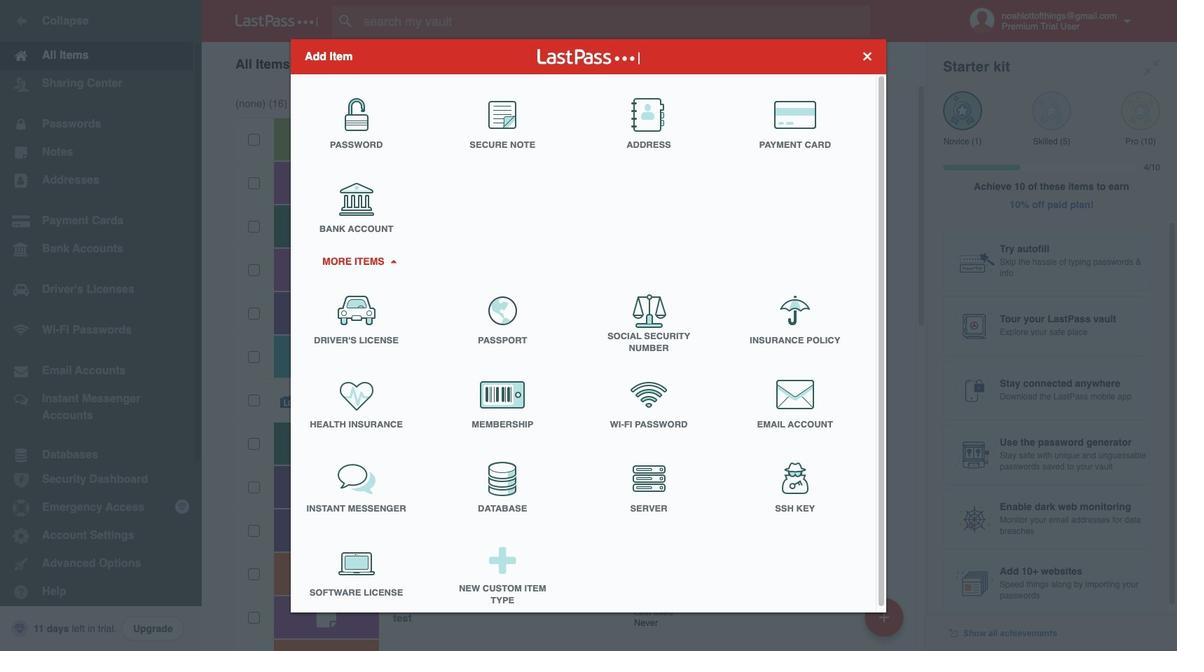 Task type: vqa. For each thing, say whether or not it's contained in the screenshot.
LastPass image
yes



Task type: describe. For each thing, give the bounding box(es) containing it.
Search search field
[[332, 6, 892, 36]]

search my vault text field
[[332, 6, 892, 36]]

caret right image
[[388, 259, 398, 263]]

vault options navigation
[[202, 42, 926, 84]]

new item image
[[879, 612, 889, 622]]



Task type: locate. For each thing, give the bounding box(es) containing it.
main navigation navigation
[[0, 0, 202, 651]]

dialog
[[291, 39, 886, 616]]

new item navigation
[[860, 594, 912, 651]]

lastpass image
[[235, 15, 318, 27]]



